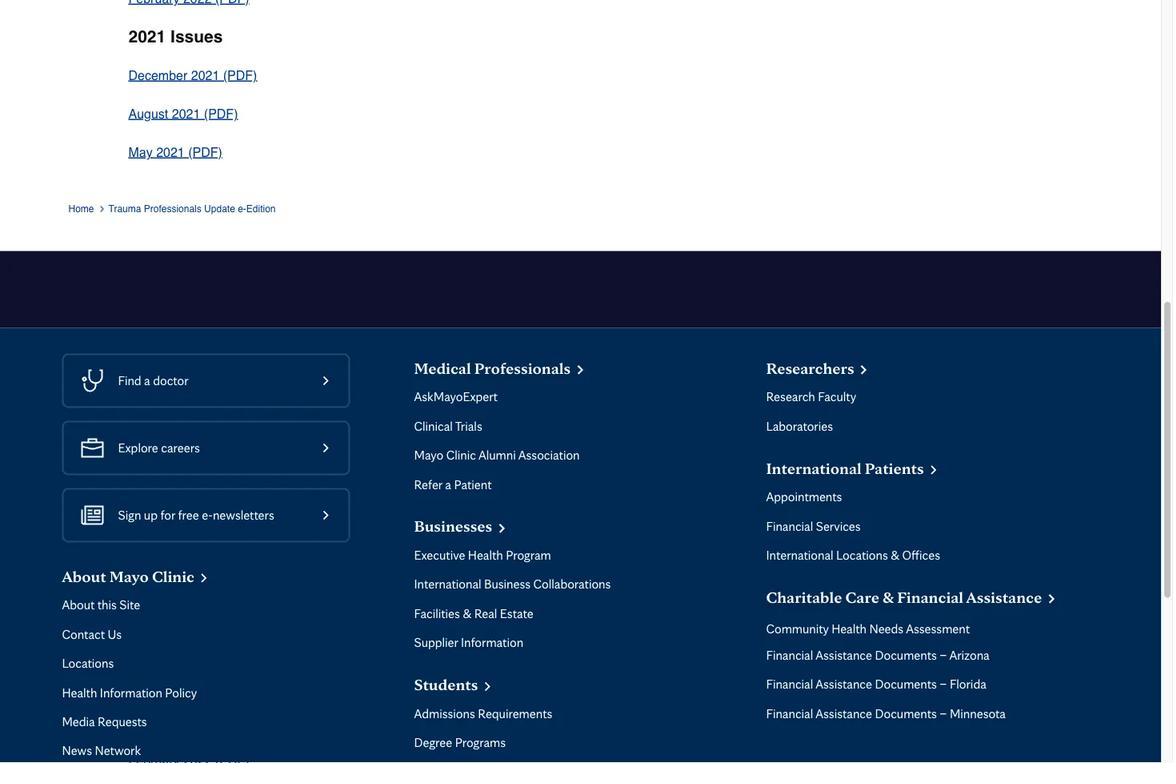 Task type: describe. For each thing, give the bounding box(es) containing it.
edition
[[246, 204, 276, 215]]

facilities
[[414, 606, 460, 621]]

trials
[[455, 418, 483, 434]]

Laboratories text field
[[767, 418, 834, 435]]

financial assistance documents – florida
[[767, 676, 987, 692]]

Contact Us text field
[[62, 627, 122, 643]]

mayo clinic alumni association link
[[414, 447, 580, 464]]

trauma
[[109, 204, 141, 215]]

medical
[[414, 359, 471, 378]]

free
[[178, 508, 199, 523]]

international locations & offices link
[[767, 547, 941, 564]]

this
[[98, 597, 117, 613]]

0 horizontal spatial professionals
[[144, 204, 202, 215]]

december
[[129, 68, 188, 83]]

information for businesses
[[461, 635, 524, 650]]

assessment
[[906, 621, 970, 637]]

explore careers link
[[62, 421, 395, 476]]

admissions requirements
[[414, 706, 553, 721]]

news network
[[62, 743, 141, 759]]

degree programs link
[[414, 735, 506, 751]]

2021 issues
[[129, 28, 223, 47]]

Degree Programs text field
[[414, 735, 506, 751]]

contact us
[[62, 627, 122, 642]]

refer a patient link
[[414, 477, 492, 493]]

research faculty
[[767, 389, 857, 405]]

Appointments text field
[[767, 489, 843, 505]]

financial assistance documents – arizona link
[[767, 647, 990, 664]]

AskMayoExpert text field
[[414, 389, 498, 406]]

businesses link
[[414, 514, 509, 538]]

– for minnesota
[[940, 706, 948, 721]]

news network link
[[62, 743, 141, 759]]

financial for financial assistance documents – arizona
[[767, 647, 814, 663]]

Researchers text field
[[767, 356, 871, 378]]

mayo inside about mayo clinic text field
[[110, 567, 149, 586]]

Sign up for free e-newsletters text field
[[118, 506, 274, 525]]

about for about this site
[[62, 597, 95, 613]]

executive health program link
[[414, 547, 551, 564]]

facilities & real estate link
[[414, 606, 534, 622]]

find a doctor link
[[62, 354, 395, 408]]

sign
[[118, 508, 141, 523]]

researchers
[[767, 359, 855, 378]]

international locations & offices
[[767, 547, 941, 563]]

august
[[129, 107, 168, 121]]

– for arizona
[[940, 647, 948, 663]]

business
[[484, 577, 531, 592]]

international business collaborations
[[414, 577, 611, 592]]

may
[[129, 145, 153, 160]]

international for international locations & offices
[[767, 547, 834, 563]]

alumni
[[479, 447, 516, 463]]

up
[[144, 508, 158, 523]]

executive
[[414, 547, 465, 563]]

Admissions Requirements text field
[[414, 706, 553, 722]]

facilities & real estate
[[414, 606, 534, 621]]

network
[[95, 743, 141, 759]]

real
[[475, 606, 497, 621]]

laboratories link
[[767, 418, 834, 435]]

Health Information Policy text field
[[62, 685, 197, 701]]

care
[[846, 588, 880, 607]]

community health needs assessment link
[[767, 621, 970, 638]]

refer a patient
[[414, 477, 492, 492]]

2021 for august 2021 (pdf)
[[172, 107, 200, 121]]

documents for florida
[[876, 676, 937, 692]]

community health needs assessment
[[767, 621, 970, 637]]

askmayoexpert link
[[414, 389, 498, 406]]

laboratories
[[767, 418, 834, 434]]

programs
[[455, 735, 506, 750]]

minnesota
[[950, 706, 1006, 721]]

trauma professionals update e-edition link
[[100, 201, 276, 219]]

mayo clinic alumni association
[[414, 447, 580, 463]]

about this site link
[[62, 597, 140, 614]]

about mayo clinic link
[[62, 564, 211, 588]]

explore
[[118, 440, 158, 456]]

association
[[519, 447, 580, 463]]

Research Faculty text field
[[767, 389, 857, 406]]

About this Site text field
[[62, 597, 140, 614]]

estate
[[500, 606, 534, 621]]

find a doctor
[[118, 373, 189, 389]]

& for offices
[[891, 547, 900, 563]]

appointments link
[[767, 489, 843, 505]]

careers
[[161, 440, 200, 456]]

clinic inside text box
[[447, 447, 476, 463]]

Clinical Trials text field
[[414, 418, 483, 435]]

international business collaborations link
[[414, 577, 611, 593]]

policy
[[165, 685, 197, 700]]

degree
[[414, 735, 453, 750]]

documents for minnesota
[[876, 706, 937, 721]]

financial for financial assistance documents – minnesota
[[767, 706, 814, 721]]

research faculty link
[[767, 389, 857, 406]]

media
[[62, 714, 95, 730]]

media requests link
[[62, 714, 147, 730]]

e- inside text box
[[202, 508, 213, 523]]

Financial Services text field
[[767, 518, 861, 535]]

Facilities & Real Estate text field
[[414, 606, 534, 622]]

site
[[120, 597, 140, 613]]

Supplier Information text field
[[414, 635, 524, 651]]

executive health program
[[414, 547, 551, 563]]

health information policy link
[[62, 685, 197, 701]]

degree programs
[[414, 735, 506, 750]]

trauma professionals update e-edition
[[109, 204, 276, 215]]

financial services link
[[767, 518, 861, 535]]

arizona
[[950, 647, 990, 663]]

Explore careers text field
[[118, 439, 200, 458]]

offices
[[903, 547, 941, 563]]

financial for financial services
[[767, 518, 814, 534]]

charitable
[[767, 588, 843, 607]]



Task type: vqa. For each thing, say whether or not it's contained in the screenshot.
& related to Locations
yes



Task type: locate. For each thing, give the bounding box(es) containing it.
professionals
[[144, 204, 202, 215], [475, 359, 571, 378]]

information down real
[[461, 635, 524, 650]]

– inside text field
[[940, 676, 948, 692]]

Locations text field
[[62, 656, 114, 672]]

collaborations
[[534, 577, 611, 592]]

contact
[[62, 627, 105, 642]]

International Locations & Offices text field
[[767, 547, 941, 564]]

1 vertical spatial health
[[832, 621, 867, 637]]

0 vertical spatial a
[[144, 373, 150, 389]]

assistance for financial assistance documents – arizona
[[816, 647, 873, 663]]

clinic inside text field
[[152, 567, 195, 586]]

professionals up askmayoexpert
[[475, 359, 571, 378]]

None text field
[[767, 585, 1059, 607]]

health down care
[[832, 621, 867, 637]]

documents inside text box
[[876, 706, 937, 721]]

admissions
[[414, 706, 475, 721]]

locations down services
[[837, 547, 889, 563]]

none text field containing charitable care & financial
[[767, 585, 1059, 607]]

assistance inside text box
[[816, 647, 873, 663]]

– left minnesota
[[940, 706, 948, 721]]

(pdf) for december 2021 (pdf)
[[223, 68, 257, 83]]

2 vertical spatial documents
[[876, 706, 937, 721]]

assistance for financial assistance documents – minnesota
[[816, 706, 873, 721]]

a for find
[[144, 373, 150, 389]]

about for about mayo clinic
[[62, 567, 106, 586]]

financial inside text box
[[767, 706, 814, 721]]

0 vertical spatial about
[[62, 567, 106, 586]]

Financial Assistance Documents – Minnesota text field
[[767, 706, 1006, 722]]

1 horizontal spatial clinic
[[447, 447, 476, 463]]

home link
[[68, 201, 94, 219]]

Financial Assistance Documents – Florida text field
[[767, 676, 987, 693]]

2 vertical spatial (pdf)
[[188, 145, 222, 160]]

documents up financial assistance documents – minnesota
[[876, 676, 937, 692]]

1 vertical spatial mayo
[[110, 567, 149, 586]]

International Business Collaborations text field
[[414, 577, 611, 593]]

services
[[816, 518, 861, 534]]

1 horizontal spatial locations
[[837, 547, 889, 563]]

2021 down issues
[[191, 68, 220, 83]]

december 2021 (pdf)
[[129, 68, 257, 83]]

(pdf) down august 2021 (pdf) link
[[188, 145, 222, 160]]

1 vertical spatial a
[[445, 477, 452, 492]]

may 2021 (pdf)
[[129, 145, 222, 160]]

financial inside 'text box'
[[767, 518, 814, 534]]

(pdf) for may 2021 (pdf)
[[188, 145, 222, 160]]

Find a doctor text field
[[118, 372, 189, 391]]

locations link
[[62, 656, 114, 672]]

0 vertical spatial (pdf)
[[223, 68, 257, 83]]

mayo up site
[[110, 567, 149, 586]]

2 vertical spatial health
[[62, 685, 97, 700]]

appointments
[[767, 489, 843, 505]]

1 vertical spatial international
[[767, 547, 834, 563]]

Refer a Patient text field
[[414, 477, 492, 493]]

1 horizontal spatial information
[[461, 635, 524, 650]]

mayo inside text box
[[414, 447, 444, 463]]

– inside text box
[[940, 647, 948, 663]]

2021 right august
[[172, 107, 200, 121]]

(pdf) down december 2021 (pdf) "link"
[[204, 107, 238, 121]]

health for executive
[[468, 547, 503, 563]]

clinical trials link
[[414, 418, 483, 435]]

international down financial services 'text box'
[[767, 547, 834, 563]]

0 horizontal spatial health
[[62, 685, 97, 700]]

a
[[144, 373, 150, 389], [445, 477, 452, 492]]

1 vertical spatial documents
[[876, 676, 937, 692]]

research
[[767, 389, 816, 405]]

2021 up 'december'
[[129, 28, 166, 47]]

1 vertical spatial (pdf)
[[204, 107, 238, 121]]

sign up for free e-newsletters link
[[62, 488, 395, 543]]

locations
[[837, 547, 889, 563], [62, 656, 114, 671]]

assistance inside text box
[[816, 706, 873, 721]]

Mayo Clinic Alumni Association text field
[[414, 447, 580, 464]]

0 horizontal spatial mayo
[[110, 567, 149, 586]]

a inside "text box"
[[144, 373, 150, 389]]

0 vertical spatial international
[[767, 459, 862, 478]]

0 horizontal spatial locations
[[62, 656, 114, 671]]

0 vertical spatial documents
[[876, 647, 937, 663]]

3 documents from the top
[[876, 706, 937, 721]]

& inside text box
[[883, 588, 894, 607]]

us
[[108, 627, 122, 642]]

about
[[62, 567, 106, 586], [62, 597, 95, 613]]

2 documents from the top
[[876, 676, 937, 692]]

1 horizontal spatial a
[[445, 477, 452, 492]]

& left offices
[[891, 547, 900, 563]]

Financial Assistance Documents – Arizona text field
[[767, 647, 990, 664]]

0 horizontal spatial a
[[144, 373, 150, 389]]

supplier
[[414, 635, 458, 650]]

find
[[118, 373, 141, 389]]

refer
[[414, 477, 443, 492]]

1 vertical spatial information
[[100, 685, 162, 700]]

financial assistance documents – florida link
[[767, 676, 987, 693]]

health up media
[[62, 685, 97, 700]]

requirements
[[478, 706, 553, 721]]

0 vertical spatial professionals
[[144, 204, 202, 215]]

(pdf) for august 2021 (pdf)
[[204, 107, 238, 121]]

financial assistance documents – minnesota link
[[767, 706, 1006, 722]]

information up "requests" at bottom left
[[100, 685, 162, 700]]

2021 for may 2021 (pdf)
[[156, 145, 185, 160]]

international up "appointments"
[[767, 459, 862, 478]]

1 vertical spatial professionals
[[475, 359, 571, 378]]

clinical
[[414, 418, 453, 434]]

0 horizontal spatial clinic
[[152, 567, 195, 586]]

patient
[[454, 477, 492, 492]]

1 horizontal spatial health
[[468, 547, 503, 563]]

1 about from the top
[[62, 567, 106, 586]]

patients
[[865, 459, 925, 478]]

community
[[767, 621, 829, 637]]

e- right free
[[202, 508, 213, 523]]

1 vertical spatial clinic
[[152, 567, 195, 586]]

& left real
[[463, 606, 472, 621]]

financial inside text box
[[767, 647, 814, 663]]

Executive Health Program text field
[[414, 547, 551, 564]]

0 horizontal spatial e-
[[202, 508, 213, 523]]

1 horizontal spatial professionals
[[475, 359, 571, 378]]

assistance for financial assistance documents – florida
[[816, 676, 873, 692]]

e-
[[238, 204, 246, 215], [202, 508, 213, 523]]

sign up for free e-newsletters
[[118, 508, 274, 523]]

– left arizona
[[940, 647, 948, 663]]

financial inside text field
[[767, 676, 814, 692]]

financial for financial assistance documents – florida
[[767, 676, 814, 692]]

documents inside text box
[[876, 647, 937, 663]]

1 vertical spatial e-
[[202, 508, 213, 523]]

&
[[891, 547, 900, 563], [883, 588, 894, 607], [463, 606, 472, 621]]

researchers link
[[767, 356, 871, 380]]

issues
[[171, 28, 223, 47]]

about inside text box
[[62, 597, 95, 613]]

a for refer
[[445, 477, 452, 492]]

0 vertical spatial health
[[468, 547, 503, 563]]

0 vertical spatial e-
[[238, 204, 246, 215]]

0 vertical spatial mayo
[[414, 447, 444, 463]]

3 – from the top
[[940, 706, 948, 721]]

2021 right may
[[156, 145, 185, 160]]

1 horizontal spatial e-
[[238, 204, 246, 215]]

(pdf)
[[223, 68, 257, 83], [204, 107, 238, 121], [188, 145, 222, 160]]

assistance inside text field
[[816, 676, 873, 692]]

0 vertical spatial –
[[940, 647, 948, 663]]

News Network text field
[[62, 743, 141, 759]]

update
[[204, 204, 235, 215]]

e- right update
[[238, 204, 246, 215]]

0 vertical spatial information
[[461, 635, 524, 650]]

charitable care & financial
[[767, 588, 964, 607]]

financial assistance documents – arizona
[[767, 647, 990, 663]]

health for community
[[832, 621, 867, 637]]

faculty
[[818, 389, 857, 405]]

1 vertical spatial locations
[[62, 656, 114, 671]]

2 – from the top
[[940, 676, 948, 692]]

clinical trials
[[414, 418, 483, 434]]

information inside health information policy text field
[[100, 685, 162, 700]]

august 2021 (pdf)
[[129, 107, 238, 121]]

supplier information
[[414, 635, 524, 650]]

about left this at the left of the page
[[62, 597, 95, 613]]

newsletters
[[213, 508, 274, 523]]

0 vertical spatial clinic
[[447, 447, 476, 463]]

clinic down for
[[152, 567, 195, 586]]

– inside text box
[[940, 706, 948, 721]]

information for about mayo clinic
[[100, 685, 162, 700]]

international down executive
[[414, 577, 482, 592]]

assistance
[[967, 588, 1043, 607], [816, 647, 873, 663], [816, 676, 873, 692], [816, 706, 873, 721]]

None text field
[[414, 356, 587, 378], [767, 455, 941, 478], [414, 356, 587, 378], [767, 455, 941, 478]]

assistance up arizona
[[967, 588, 1043, 607]]

documents for arizona
[[876, 647, 937, 663]]

documents down the needs
[[876, 647, 937, 663]]

& inside text field
[[891, 547, 900, 563]]

secondary element
[[0, 328, 1162, 763]]

assistance down the financial assistance documents – florida text field
[[816, 706, 873, 721]]

Media Requests text field
[[62, 714, 147, 730]]

students link
[[414, 672, 494, 696]]

(pdf) up august 2021 (pdf)
[[223, 68, 257, 83]]

december 2021 (pdf) link
[[129, 68, 257, 83]]

a right "refer"
[[445, 477, 452, 492]]

clinic down trials
[[447, 447, 476, 463]]

mayo up "refer"
[[414, 447, 444, 463]]

a inside text box
[[445, 477, 452, 492]]

financial
[[767, 518, 814, 534], [898, 588, 964, 607], [767, 647, 814, 663], [767, 676, 814, 692], [767, 706, 814, 721]]

0 vertical spatial locations
[[837, 547, 889, 563]]

for
[[160, 508, 175, 523]]

1 horizontal spatial mayo
[[414, 447, 444, 463]]

locations down contact us link on the left
[[62, 656, 114, 671]]

& for financial
[[883, 588, 894, 607]]

0 horizontal spatial information
[[100, 685, 162, 700]]

news
[[62, 743, 92, 759]]

2 vertical spatial –
[[940, 706, 948, 721]]

international for international
[[767, 459, 862, 478]]

about inside text field
[[62, 567, 106, 586]]

1 vertical spatial about
[[62, 597, 95, 613]]

health up business
[[468, 547, 503, 563]]

& right care
[[883, 588, 894, 607]]

about mayo clinic
[[62, 567, 195, 586]]

explore careers
[[118, 440, 200, 456]]

Businesses text field
[[414, 514, 509, 536]]

media requests
[[62, 714, 147, 730]]

2 horizontal spatial health
[[832, 621, 867, 637]]

2 about from the top
[[62, 597, 95, 613]]

assistance down community health needs assessment text box
[[816, 647, 873, 663]]

Community Health Needs Assessment text field
[[767, 621, 970, 638]]

1 documents from the top
[[876, 647, 937, 663]]

assistance down financial assistance documents – arizona text box
[[816, 676, 873, 692]]

may 2021 (pdf) link
[[129, 145, 222, 160]]

2 vertical spatial international
[[414, 577, 482, 592]]

professionals inside secondary element
[[475, 359, 571, 378]]

professionals left update
[[144, 204, 202, 215]]

locations inside text field
[[837, 547, 889, 563]]

about up about this site
[[62, 567, 106, 586]]

– left florida
[[940, 676, 948, 692]]

a right find
[[144, 373, 150, 389]]

& inside text field
[[463, 606, 472, 621]]

contact us link
[[62, 627, 122, 643]]

1 vertical spatial –
[[940, 676, 948, 692]]

admissions requirements link
[[414, 706, 553, 722]]

information inside supplier information text field
[[461, 635, 524, 650]]

international for international business collaborations
[[414, 577, 482, 592]]

2021 for december 2021 (pdf)
[[191, 68, 220, 83]]

program
[[506, 547, 551, 563]]

information
[[461, 635, 524, 650], [100, 685, 162, 700]]

health inside text field
[[62, 685, 97, 700]]

About Mayo Clinic text field
[[62, 564, 211, 586]]

financial assistance documents – minnesota
[[767, 706, 1006, 721]]

1 – from the top
[[940, 647, 948, 663]]

home
[[68, 204, 94, 215]]

Students text field
[[414, 672, 494, 694]]

florida
[[950, 676, 987, 692]]

– for florida
[[940, 676, 948, 692]]

documents inside text field
[[876, 676, 937, 692]]

documents down financial assistance documents – florida link
[[876, 706, 937, 721]]

financial services
[[767, 518, 861, 534]]



